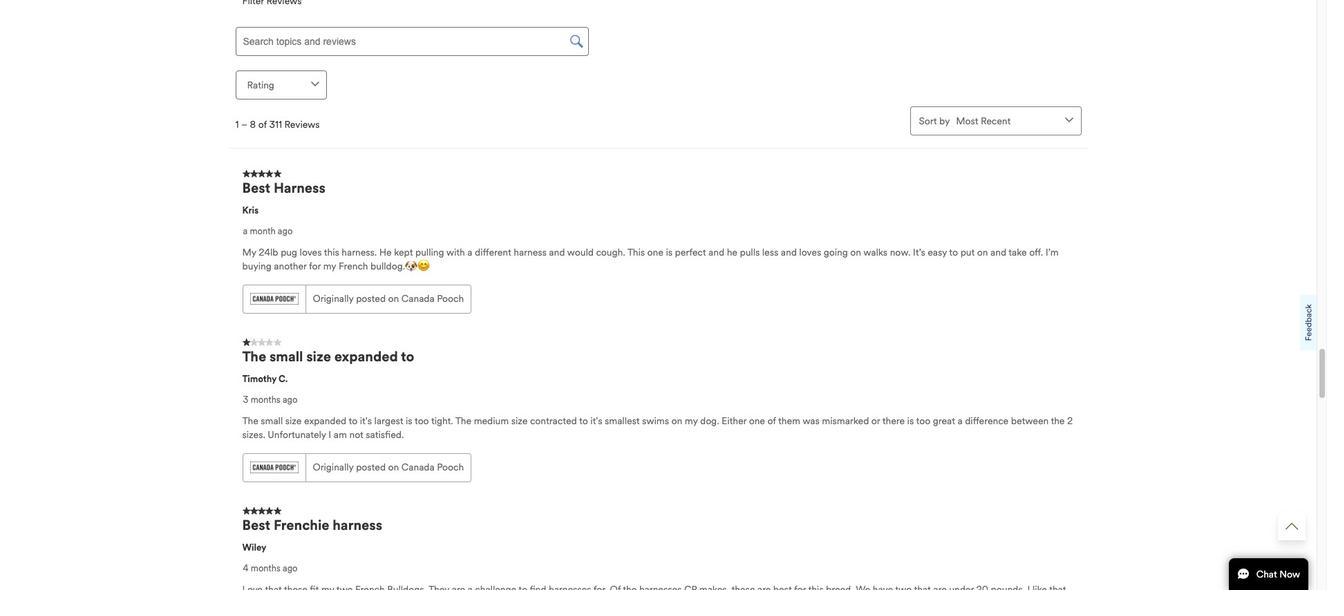 Task type: vqa. For each thing, say whether or not it's contained in the screenshot.
the loves
yes



Task type: locate. For each thing, give the bounding box(es) containing it.
canada down bulldog.🐶😊 on the top of the page
[[402, 293, 435, 305]]

one
[[648, 247, 664, 258], [749, 415, 765, 427]]

my down this
[[323, 260, 336, 272]]

3 months ago
[[243, 395, 298, 406]]

originally
[[313, 293, 354, 305], [313, 462, 354, 473]]

1 best from the top
[[242, 179, 270, 197]]

is right largest
[[406, 415, 413, 427]]

1 vertical spatial one
[[749, 415, 765, 427]]

originally for harness
[[313, 293, 354, 305]]

0 vertical spatial a
[[243, 226, 248, 237]]

0 vertical spatial expanded
[[334, 348, 398, 365]]

too left great
[[917, 415, 931, 427]]

frenchie
[[274, 517, 330, 534]]

311
[[269, 119, 282, 131]]

small up 3 months ago
[[270, 348, 303, 365]]

months right 3
[[251, 395, 280, 406]]

the small size expanded to
[[242, 348, 414, 365]]

1 loves from the left
[[300, 247, 322, 258]]

ago up pug
[[278, 226, 293, 237]]

less
[[763, 247, 779, 258]]

canada down satisfied.
[[402, 462, 435, 473]]

it's
[[360, 415, 372, 427], [591, 415, 603, 427]]

best up 4
[[242, 517, 270, 534]]

of
[[258, 119, 267, 131], [768, 415, 776, 427]]

2 horizontal spatial is
[[908, 415, 914, 427]]

too
[[415, 415, 429, 427], [917, 415, 931, 427]]

months
[[251, 395, 280, 406], [251, 563, 281, 574]]

best harness
[[242, 179, 326, 197]]

swims
[[642, 415, 669, 427]]

expanded up 'i'
[[304, 415, 347, 427]]

my
[[323, 260, 336, 272], [685, 415, 698, 427]]

originally down 'i'
[[313, 462, 354, 473]]

1 posted from the top
[[356, 293, 386, 305]]

1 vertical spatial expanded
[[304, 415, 347, 427]]

2 vertical spatial a
[[958, 415, 963, 427]]

None search field
[[235, 27, 589, 56]]

is left perfect
[[666, 247, 673, 258]]

canada for best harness
[[402, 293, 435, 305]]

originally posted on canada pooch
[[313, 293, 464, 305], [313, 462, 464, 473]]

1 vertical spatial pooch
[[437, 462, 464, 473]]

pooch down with at the left top of page
[[437, 293, 464, 305]]

2 canada from the top
[[402, 462, 435, 473]]

2 vertical spatial ago
[[283, 563, 298, 574]]

contracted
[[530, 415, 577, 427]]

ago for small
[[283, 395, 298, 406]]

8
[[250, 119, 256, 131]]

reviews
[[285, 119, 320, 131]]

tight.
[[431, 415, 453, 427]]

another
[[274, 260, 307, 272]]

best
[[242, 179, 270, 197], [242, 517, 270, 534]]

a month ago
[[243, 226, 293, 237]]

0 horizontal spatial one
[[648, 247, 664, 258]]

2 horizontal spatial size
[[511, 415, 528, 427]]

loves up for on the top
[[300, 247, 322, 258]]

small for the small size expanded to it's largest is too tight. the medium size contracted to it's smallest swims on my dog. either one of them was mismarked or there is too great a difference between the 2 sizes. unfortunately i am not satisfied.
[[261, 415, 283, 427]]

to left put
[[950, 247, 958, 258]]

0 horizontal spatial of
[[258, 119, 267, 131]]

0 vertical spatial canada
[[402, 293, 435, 305]]

1 vertical spatial my
[[685, 415, 698, 427]]

2 too from the left
[[917, 415, 931, 427]]

too left tight.
[[415, 415, 429, 427]]

and right less
[[781, 247, 797, 258]]

my inside my 24lb pug loves this harness. he kept pulling with a different harness and would cough. this one is perfect and he pulls less and loves going on walks now. it's easy to put on and take off. i'm buying another for my french bulldog.🐶😊
[[323, 260, 336, 272]]

small
[[270, 348, 303, 365], [261, 415, 283, 427]]

0 vertical spatial originally
[[313, 293, 354, 305]]

harness inside my 24lb pug loves this harness. he kept pulling with a different harness and would cough. this one is perfect and he pulls less and loves going on walks now. it's easy to put on and take off. i'm buying another for my french bulldog.🐶😊
[[514, 247, 547, 258]]

expanded
[[334, 348, 398, 365], [304, 415, 347, 427]]

french
[[339, 260, 368, 272]]

a
[[243, 226, 248, 237], [468, 247, 473, 258], [958, 415, 963, 427]]

0 vertical spatial months
[[251, 395, 280, 406]]

2
[[1068, 415, 1073, 427]]

of inside the small size expanded to it's largest is too tight. the medium size contracted to it's smallest swims on my dog. either one of them was mismarked or there is too great a difference between the 2 sizes. unfortunately i am not satisfied.
[[768, 415, 776, 427]]

my 24lb pug loves this harness. he kept pulling with a different harness and would cough. this one is perfect and he pulls less and loves going on walks now. it's easy to put on and take off. i'm buying another for my french bulldog.🐶😊
[[242, 247, 1059, 272]]

months for the
[[251, 395, 280, 406]]

on right swims
[[672, 415, 683, 427]]

originally for small
[[313, 462, 354, 473]]

1 horizontal spatial it's
[[591, 415, 603, 427]]

harness right different
[[514, 247, 547, 258]]

0 vertical spatial small
[[270, 348, 303, 365]]

it's up not
[[360, 415, 372, 427]]

0 horizontal spatial it's
[[360, 415, 372, 427]]

bulldog.🐶😊
[[371, 260, 430, 272]]

0 vertical spatial pooch
[[437, 293, 464, 305]]

a right great
[[958, 415, 963, 427]]

0 vertical spatial of
[[258, 119, 267, 131]]

1 horizontal spatial harness
[[514, 247, 547, 258]]

small inside the small size expanded to it's largest is too tight. the medium size contracted to it's smallest swims on my dog. either one of them was mismarked or there is too great a difference between the 2 sizes. unfortunately i am not satisfied.
[[261, 415, 283, 427]]

pulls
[[740, 247, 760, 258]]

1 vertical spatial posted
[[356, 462, 386, 473]]

to
[[950, 247, 958, 258], [401, 348, 414, 365], [349, 415, 358, 427], [579, 415, 588, 427]]

1 vertical spatial ago
[[283, 395, 298, 406]]

i'm
[[1046, 247, 1059, 258]]

0 vertical spatial ago
[[278, 226, 293, 237]]

pooch down tight.
[[437, 462, 464, 473]]

1 vertical spatial canada
[[402, 462, 435, 473]]

0 vertical spatial one
[[648, 247, 664, 258]]

1 horizontal spatial one
[[749, 415, 765, 427]]

and
[[549, 247, 565, 258], [709, 247, 725, 258], [781, 247, 797, 258], [991, 247, 1007, 258]]

1 vertical spatial harness
[[333, 517, 382, 534]]

with
[[446, 247, 465, 258]]

the
[[242, 348, 266, 365], [242, 415, 258, 427], [456, 415, 472, 427]]

1 vertical spatial of
[[768, 415, 776, 427]]

the up 3
[[242, 348, 266, 365]]

a left month
[[243, 226, 248, 237]]

0 horizontal spatial my
[[323, 260, 336, 272]]

is right there
[[908, 415, 914, 427]]

0 vertical spatial originally posted on canada pooch
[[313, 293, 464, 305]]

2 originally posted on canada pooch from the top
[[313, 462, 464, 473]]

originally posted on canada pooch down satisfied.
[[313, 462, 464, 473]]

1 horizontal spatial is
[[666, 247, 673, 258]]

of right 8
[[258, 119, 267, 131]]

largest
[[374, 415, 403, 427]]

0 vertical spatial posted
[[356, 293, 386, 305]]

ago for frenchie
[[283, 563, 298, 574]]

1 originally posted on canada pooch from the top
[[313, 293, 464, 305]]

pulling
[[416, 247, 444, 258]]

months right 4
[[251, 563, 281, 574]]

1
[[235, 119, 239, 131]]

harness
[[514, 247, 547, 258], [333, 517, 382, 534]]

now.
[[890, 247, 911, 258]]

this
[[628, 247, 645, 258]]

–
[[241, 119, 248, 131]]

on down bulldog.🐶😊 on the top of the page
[[388, 293, 399, 305]]

or
[[872, 415, 881, 427]]

24lb
[[259, 247, 278, 258]]

the up sizes.
[[242, 415, 258, 427]]

going
[[824, 247, 848, 258]]

on down satisfied.
[[388, 462, 399, 473]]

best for best frenchie harness
[[242, 517, 270, 534]]

originally posted on canada pooch for best harness
[[313, 293, 464, 305]]

0 horizontal spatial is
[[406, 415, 413, 427]]

2 horizontal spatial a
[[958, 415, 963, 427]]

1 canada from the top
[[402, 293, 435, 305]]

different
[[475, 247, 511, 258]]

0 horizontal spatial a
[[243, 226, 248, 237]]

it's left 'smallest'
[[591, 415, 603, 427]]

small down 3 months ago
[[261, 415, 283, 427]]

loves
[[300, 247, 322, 258], [800, 247, 822, 258]]

canada
[[402, 293, 435, 305], [402, 462, 435, 473]]

kept
[[394, 247, 413, 258]]

1 horizontal spatial too
[[917, 415, 931, 427]]

posted down french
[[356, 293, 386, 305]]

on left walks
[[851, 247, 862, 258]]

1 horizontal spatial loves
[[800, 247, 822, 258]]

originally down for on the top
[[313, 293, 354, 305]]

1 pooch from the top
[[437, 293, 464, 305]]

harness right frenchie
[[333, 517, 382, 534]]

is
[[666, 247, 673, 258], [406, 415, 413, 427], [908, 415, 914, 427]]

expanded up largest
[[334, 348, 398, 365]]

one right this
[[648, 247, 664, 258]]

1 originally from the top
[[313, 293, 354, 305]]

1 horizontal spatial size
[[306, 348, 331, 365]]

he
[[727, 247, 738, 258]]

1 vertical spatial best
[[242, 517, 270, 534]]

not
[[350, 429, 364, 441]]

cough.
[[596, 247, 626, 258]]

harness
[[274, 179, 326, 197]]

best left harness
[[242, 179, 270, 197]]

one inside the small size expanded to it's largest is too tight. the medium size contracted to it's smallest swims on my dog. either one of them was mismarked or there is too great a difference between the 2 sizes. unfortunately i am not satisfied.
[[749, 415, 765, 427]]

canada for the small size expanded to
[[402, 462, 435, 473]]

2 best from the top
[[242, 517, 270, 534]]

take
[[1009, 247, 1027, 258]]

1 vertical spatial small
[[261, 415, 283, 427]]

size
[[306, 348, 331, 365], [285, 415, 302, 427], [511, 415, 528, 427]]

posted
[[356, 293, 386, 305], [356, 462, 386, 473]]

on
[[851, 247, 862, 258], [978, 247, 988, 258], [388, 293, 399, 305], [672, 415, 683, 427], [388, 462, 399, 473]]

1 vertical spatial originally
[[313, 462, 354, 473]]

was
[[803, 415, 820, 427]]

best for best harness
[[242, 179, 270, 197]]

posted for the small size expanded to
[[356, 462, 386, 473]]

am
[[334, 429, 347, 441]]

1 vertical spatial a
[[468, 247, 473, 258]]

0 horizontal spatial loves
[[300, 247, 322, 258]]

loves left going
[[800, 247, 822, 258]]

put
[[961, 247, 975, 258]]

4
[[243, 563, 249, 574]]

a right with at the left top of page
[[468, 247, 473, 258]]

and left he at the top of page
[[709, 247, 725, 258]]

the right tight.
[[456, 415, 472, 427]]

0 horizontal spatial size
[[285, 415, 302, 427]]

one right either
[[749, 415, 765, 427]]

originally posted on canada pooch down bulldog.🐶😊 on the top of the page
[[313, 293, 464, 305]]

2 months from the top
[[251, 563, 281, 574]]

my left dog.
[[685, 415, 698, 427]]

of left them
[[768, 415, 776, 427]]

scroll to top image
[[1286, 521, 1299, 533]]

2 posted from the top
[[356, 462, 386, 473]]

1 horizontal spatial of
[[768, 415, 776, 427]]

1 vertical spatial originally posted on canada pooch
[[313, 462, 464, 473]]

0 vertical spatial best
[[242, 179, 270, 197]]

ago right 4
[[283, 563, 298, 574]]

one inside my 24lb pug loves this harness. he kept pulling with a different harness and would cough. this one is perfect and he pulls less and loves going on walks now. it's easy to put on and take off. i'm buying another for my french bulldog.🐶😊
[[648, 247, 664, 258]]

and left take
[[991, 247, 1007, 258]]

and left would
[[549, 247, 565, 258]]

1 horizontal spatial a
[[468, 247, 473, 258]]

2 pooch from the top
[[437, 462, 464, 473]]

0 vertical spatial harness
[[514, 247, 547, 258]]

0 horizontal spatial too
[[415, 415, 429, 427]]

posted down satisfied.
[[356, 462, 386, 473]]

1 months from the top
[[251, 395, 280, 406]]

0 vertical spatial my
[[323, 260, 336, 272]]

pooch
[[437, 293, 464, 305], [437, 462, 464, 473]]

ago
[[278, 226, 293, 237], [283, 395, 298, 406], [283, 563, 298, 574]]

expanded inside the small size expanded to it's largest is too tight. the medium size contracted to it's smallest swims on my dog. either one of them was mismarked or there is too great a difference between the 2 sizes. unfortunately i am not satisfied.
[[304, 415, 347, 427]]

3
[[243, 395, 249, 406]]

1 horizontal spatial my
[[685, 415, 698, 427]]

2 originally from the top
[[313, 462, 354, 473]]

the for the small size expanded to
[[242, 348, 266, 365]]

1 it's from the left
[[360, 415, 372, 427]]

1 vertical spatial months
[[251, 563, 281, 574]]

ago up unfortunately at the bottom left
[[283, 395, 298, 406]]



Task type: describe. For each thing, give the bounding box(es) containing it.
expanded for the small size expanded to
[[334, 348, 398, 365]]

size for the small size expanded to
[[306, 348, 331, 365]]

smallest
[[605, 415, 640, 427]]

dog.
[[700, 415, 719, 427]]

mismarked
[[822, 415, 869, 427]]

to right contracted
[[579, 415, 588, 427]]

2 and from the left
[[709, 247, 725, 258]]

the for the small size expanded to it's largest is too tight. the medium size contracted to it's smallest swims on my dog. either one of them was mismarked or there is too great a difference between the 2 sizes. unfortunately i am not satisfied.
[[242, 415, 258, 427]]

a inside my 24lb pug loves this harness. he kept pulling with a different harness and would cough. this one is perfect and he pulls less and loves going on walks now. it's easy to put on and take off. i'm buying another for my french bulldog.🐶😊
[[468, 247, 473, 258]]

i
[[329, 429, 331, 441]]

sizes.
[[242, 429, 265, 441]]

the small size expanded to it's largest is too tight. the medium size contracted to it's smallest swims on my dog. either one of them was mismarked or there is too great a difference between the 2 sizes. unfortunately i am not satisfied.
[[242, 415, 1073, 441]]

months for best
[[251, 563, 281, 574]]

pug
[[281, 247, 297, 258]]

1 – 8 of 311 reviews
[[235, 119, 320, 131]]

to up not
[[349, 415, 358, 427]]

either
[[722, 415, 747, 427]]

a inside the small size expanded to it's largest is too tight. the medium size contracted to it's smallest swims on my dog. either one of them was mismarked or there is too great a difference between the 2 sizes. unfortunately i am not satisfied.
[[958, 415, 963, 427]]

expanded for the small size expanded to it's largest is too tight. the medium size contracted to it's smallest swims on my dog. either one of them was mismarked or there is too great a difference between the 2 sizes. unfortunately i am not satisfied.
[[304, 415, 347, 427]]

best frenchie harness
[[242, 517, 382, 534]]

4 and from the left
[[991, 247, 1007, 258]]

Search topics and reviews text field
[[235, 27, 589, 56]]

this
[[324, 247, 339, 258]]

2 loves from the left
[[800, 247, 822, 258]]

4 months ago
[[243, 563, 298, 574]]

my
[[242, 247, 256, 258]]

them
[[779, 415, 801, 427]]

styled arrow button link
[[1279, 513, 1306, 541]]

pooch for best harness
[[437, 293, 464, 305]]

harness.
[[342, 247, 377, 258]]

1 and from the left
[[549, 247, 565, 258]]

small for the small size expanded to
[[270, 348, 303, 365]]

on right put
[[978, 247, 988, 258]]

satisfied.
[[366, 429, 404, 441]]

it's
[[913, 247, 926, 258]]

there
[[883, 415, 905, 427]]

for
[[309, 260, 321, 272]]

the
[[1051, 415, 1065, 427]]

walks
[[864, 247, 888, 258]]

is inside my 24lb pug loves this harness. he kept pulling with a different harness and would cough. this one is perfect and he pulls less and loves going on walks now. it's easy to put on and take off. i'm buying another for my french bulldog.🐶😊
[[666, 247, 673, 258]]

buying
[[242, 260, 272, 272]]

pooch for the small size expanded to
[[437, 462, 464, 473]]

month
[[250, 226, 276, 237]]

reviews region
[[229, 162, 1091, 591]]

1 too from the left
[[415, 415, 429, 427]]

unfortunately
[[268, 429, 326, 441]]

to up largest
[[401, 348, 414, 365]]

perfect
[[675, 247, 706, 258]]

originally posted on canada pooch for the small size expanded to
[[313, 462, 464, 473]]

2 it's from the left
[[591, 415, 603, 427]]

0 horizontal spatial harness
[[333, 517, 382, 534]]

my inside the small size expanded to it's largest is too tight. the medium size contracted to it's smallest swims on my dog. either one of them was mismarked or there is too great a difference between the 2 sizes. unfortunately i am not satisfied.
[[685, 415, 698, 427]]

size for the small size expanded to it's largest is too tight. the medium size contracted to it's smallest swims on my dog. either one of them was mismarked or there is too great a difference between the 2 sizes. unfortunately i am not satisfied.
[[285, 415, 302, 427]]

between
[[1011, 415, 1049, 427]]

medium
[[474, 415, 509, 427]]

posted for best harness
[[356, 293, 386, 305]]

to inside my 24lb pug loves this harness. he kept pulling with a different harness and would cough. this one is perfect and he pulls less and loves going on walks now. it's easy to put on and take off. i'm buying another for my french bulldog.🐶😊
[[950, 247, 958, 258]]

on inside the small size expanded to it's largest is too tight. the medium size contracted to it's smallest swims on my dog. either one of them was mismarked or there is too great a difference between the 2 sizes. unfortunately i am not satisfied.
[[672, 415, 683, 427]]

ago for harness
[[278, 226, 293, 237]]

great
[[933, 415, 956, 427]]

3 and from the left
[[781, 247, 797, 258]]

difference
[[965, 415, 1009, 427]]

off.
[[1030, 247, 1043, 258]]

would
[[567, 247, 594, 258]]

he
[[379, 247, 392, 258]]

easy
[[928, 247, 947, 258]]



